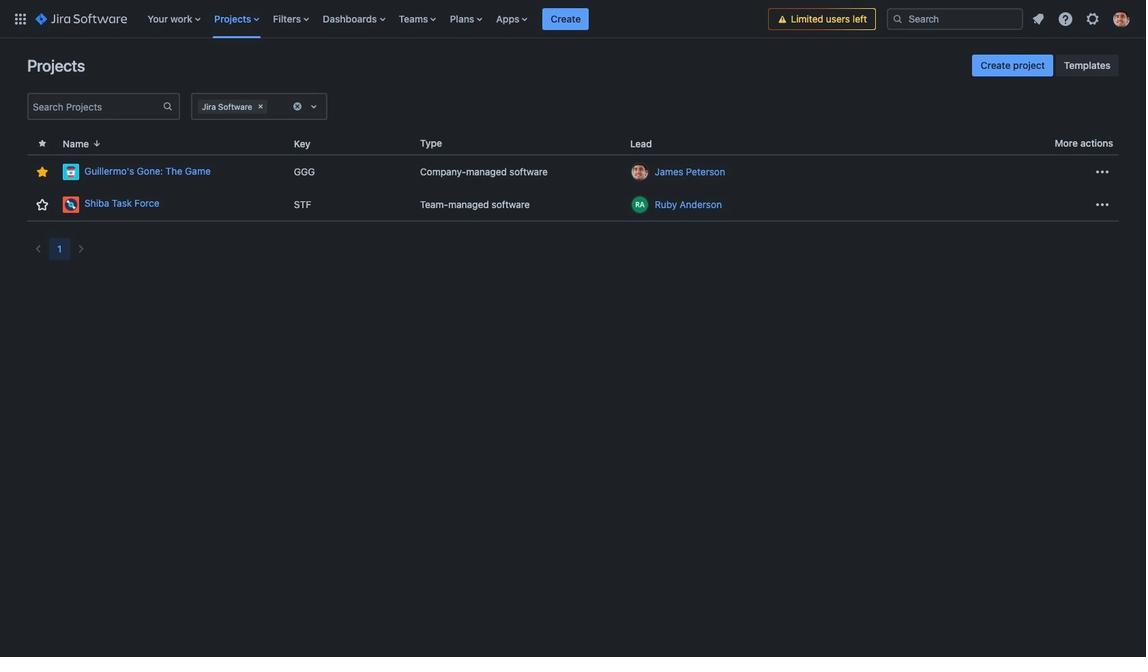Task type: locate. For each thing, give the bounding box(es) containing it.
jira software image
[[35, 11, 127, 27], [35, 11, 127, 27]]

help image
[[1058, 11, 1074, 27]]

list item
[[543, 0, 589, 38]]

1 more image from the top
[[1095, 164, 1111, 180]]

more image for star guillermo's gone: the game icon
[[1095, 164, 1111, 180]]

your profile and settings image
[[1114, 11, 1130, 27]]

None search field
[[887, 8, 1024, 30]]

group
[[973, 55, 1119, 76]]

list
[[141, 0, 769, 38], [1026, 6, 1138, 31]]

settings image
[[1085, 11, 1101, 27]]

clear image
[[255, 101, 266, 112]]

1 vertical spatial more image
[[1095, 196, 1111, 213]]

2 more image from the top
[[1095, 196, 1111, 213]]

clear image
[[292, 101, 303, 112]]

search image
[[893, 13, 903, 24]]

star guillermo's gone: the game image
[[34, 164, 50, 180]]

0 vertical spatial more image
[[1095, 164, 1111, 180]]

more image
[[1095, 164, 1111, 180], [1095, 196, 1111, 213]]

banner
[[0, 0, 1146, 38]]

more image for star shiba task force icon
[[1095, 196, 1111, 213]]

Search Projects text field
[[29, 97, 162, 116]]

1 horizontal spatial list
[[1026, 6, 1138, 31]]

next image
[[73, 241, 89, 257]]

0 horizontal spatial list
[[141, 0, 769, 38]]



Task type: describe. For each thing, give the bounding box(es) containing it.
primary element
[[8, 0, 769, 38]]

star shiba task force image
[[34, 196, 50, 213]]

appswitcher icon image
[[12, 11, 29, 27]]

Search field
[[887, 8, 1024, 30]]

open image
[[306, 98, 322, 115]]

Choose Jira products text field
[[270, 100, 273, 113]]

notifications image
[[1030, 11, 1047, 27]]

previous image
[[30, 241, 46, 257]]



Task type: vqa. For each thing, say whether or not it's contained in the screenshot.
list to the right
yes



